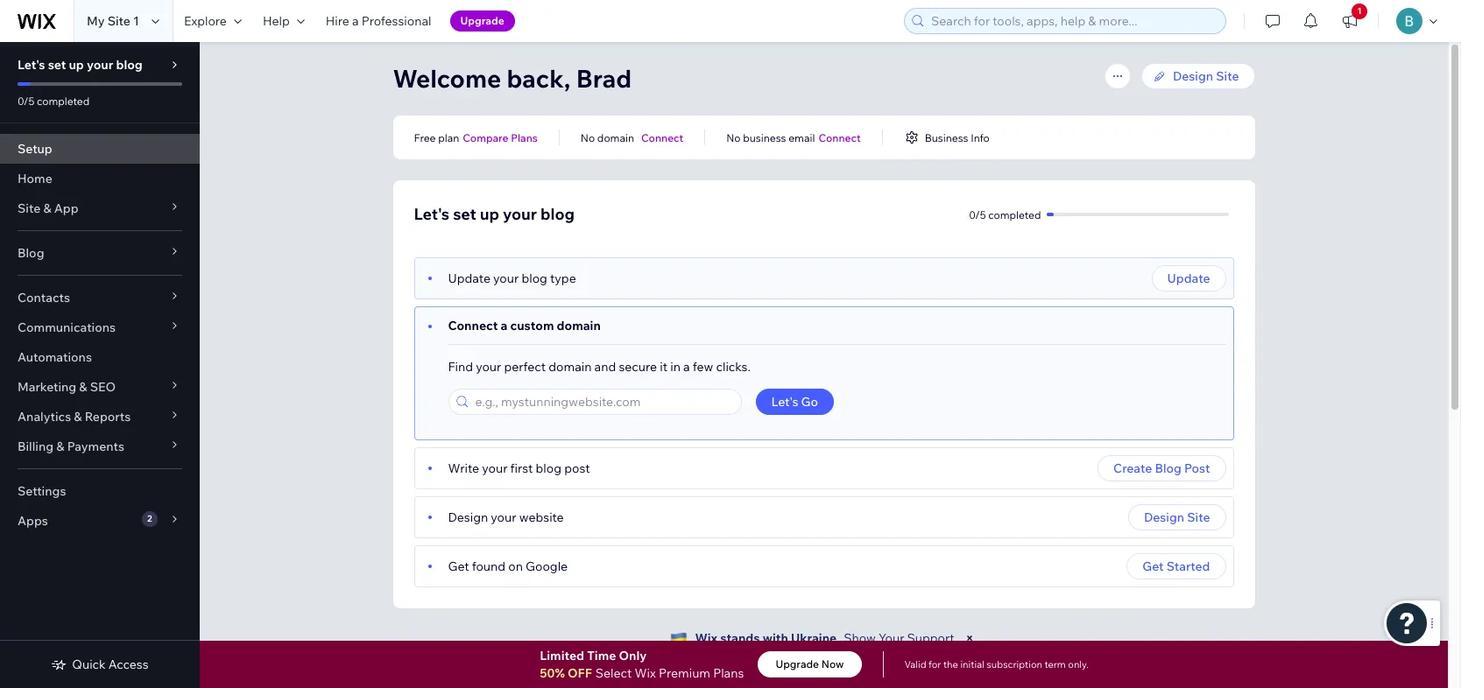 Task type: vqa. For each thing, say whether or not it's contained in the screenshot.


Task type: locate. For each thing, give the bounding box(es) containing it.
upgrade down ukraine
[[776, 658, 820, 671]]

1 horizontal spatial blog
[[1156, 461, 1182, 477]]

2 vertical spatial domain
[[549, 359, 592, 375]]

blog
[[116, 57, 143, 73], [541, 204, 575, 224], [522, 271, 548, 287], [536, 461, 562, 477]]

1 vertical spatial 0/5
[[970, 208, 987, 221]]

1 vertical spatial 0/5 completed
[[970, 208, 1042, 221]]

no business email connect
[[727, 131, 861, 144]]

1 horizontal spatial update
[[1168, 271, 1211, 287]]

0/5
[[18, 95, 35, 108], [970, 208, 987, 221]]

billing & payments
[[18, 439, 124, 455]]

completed up setup
[[37, 95, 90, 108]]

1 horizontal spatial wix
[[695, 631, 718, 647]]

1 horizontal spatial up
[[480, 204, 500, 224]]

a left custom
[[501, 318, 508, 334]]

help button
[[252, 0, 315, 42]]

0 horizontal spatial let's set up your blog
[[18, 57, 143, 73]]

let's down free
[[414, 204, 450, 224]]

your right find on the left bottom
[[476, 359, 502, 375]]

time
[[587, 649, 616, 664]]

0/5 completed down info
[[970, 208, 1042, 221]]

0 horizontal spatial 1
[[133, 13, 139, 29]]

1 vertical spatial up
[[480, 204, 500, 224]]

create
[[1114, 461, 1153, 477]]

1 update from the left
[[448, 271, 491, 287]]

for
[[929, 659, 942, 671]]

get
[[448, 559, 469, 575], [1143, 559, 1164, 575]]

0 horizontal spatial plans
[[511, 131, 538, 144]]

blog inside sidebar element
[[116, 57, 143, 73]]

0 horizontal spatial set
[[48, 57, 66, 73]]

connect
[[642, 131, 684, 144], [819, 131, 861, 144], [448, 318, 498, 334]]

a right hire
[[352, 13, 359, 29]]

site inside button
[[1188, 510, 1211, 526]]

1 vertical spatial set
[[453, 204, 477, 224]]

wix left stands
[[695, 631, 718, 647]]

1 vertical spatial plans
[[714, 666, 744, 682]]

0/5 completed up setup
[[18, 95, 90, 108]]

blog left 'post'
[[1156, 461, 1182, 477]]

completed down info
[[989, 208, 1042, 221]]

it
[[660, 359, 668, 375]]

completed inside sidebar element
[[37, 95, 90, 108]]

1 horizontal spatial let's set up your blog
[[414, 204, 575, 224]]

2 horizontal spatial connect
[[819, 131, 861, 144]]

0 vertical spatial let's
[[18, 57, 45, 73]]

business
[[743, 131, 787, 144]]

no left business
[[727, 131, 741, 144]]

0/5 up setup
[[18, 95, 35, 108]]

0 horizontal spatial wix
[[635, 666, 656, 682]]

0 horizontal spatial 0/5 completed
[[18, 95, 90, 108]]

2 horizontal spatial let's
[[772, 394, 799, 410]]

2 get from the left
[[1143, 559, 1164, 575]]

the
[[944, 659, 959, 671]]

1
[[1358, 5, 1362, 17], [133, 13, 139, 29]]

domain
[[598, 131, 635, 144], [557, 318, 601, 334], [549, 359, 592, 375]]

1 vertical spatial a
[[501, 318, 508, 334]]

no down brad
[[581, 131, 595, 144]]

1 horizontal spatial 1
[[1358, 5, 1362, 17]]

limited
[[540, 649, 585, 664]]

0 horizontal spatial get
[[448, 559, 469, 575]]

let's
[[18, 57, 45, 73], [414, 204, 450, 224], [772, 394, 799, 410]]

hire a professional
[[326, 13, 432, 29]]

a right in at the bottom of the page
[[684, 359, 690, 375]]

get inside button
[[1143, 559, 1164, 575]]

0/5 completed inside sidebar element
[[18, 95, 90, 108]]

2 horizontal spatial a
[[684, 359, 690, 375]]

update inside 'button'
[[1168, 271, 1211, 287]]

0/5 inside sidebar element
[[18, 95, 35, 108]]

billing & payments button
[[0, 432, 200, 462]]

upgrade now
[[776, 658, 844, 671]]

0/5 down info
[[970, 208, 987, 221]]

blog down my site 1
[[116, 57, 143, 73]]

analytics & reports
[[18, 409, 131, 425]]

0 horizontal spatial no
[[581, 131, 595, 144]]

& for marketing
[[79, 380, 87, 395]]

1 horizontal spatial get
[[1143, 559, 1164, 575]]

wix down only at the bottom of the page
[[635, 666, 656, 682]]

design site inside button
[[1145, 510, 1211, 526]]

home
[[18, 171, 52, 187]]

your left first
[[482, 461, 508, 477]]

1 vertical spatial completed
[[989, 208, 1042, 221]]

completed
[[37, 95, 90, 108], [989, 208, 1042, 221]]

0 vertical spatial blog
[[18, 245, 44, 261]]

get for get found on google
[[448, 559, 469, 575]]

50%
[[540, 666, 565, 682]]

upgrade up welcome back, brad
[[461, 14, 505, 27]]

design
[[1174, 68, 1214, 84], [448, 510, 488, 526], [1145, 510, 1185, 526]]

domain for custom
[[557, 318, 601, 334]]

site
[[107, 13, 131, 29], [1217, 68, 1240, 84], [18, 201, 41, 216], [1188, 510, 1211, 526]]

0 vertical spatial a
[[352, 13, 359, 29]]

0 vertical spatial completed
[[37, 95, 90, 108]]

0 vertical spatial upgrade
[[461, 14, 505, 27]]

& left app on the left top
[[43, 201, 51, 216]]

upgrade button
[[450, 11, 515, 32]]

0 horizontal spatial update
[[448, 271, 491, 287]]

1 vertical spatial wix
[[635, 666, 656, 682]]

& for analytics
[[74, 409, 82, 425]]

upgrade now button
[[758, 652, 862, 678]]

domain down brad
[[598, 131, 635, 144]]

free plan compare plans
[[414, 131, 538, 144]]

update for update your blog type
[[448, 271, 491, 287]]

find
[[448, 359, 473, 375]]

wix
[[695, 631, 718, 647], [635, 666, 656, 682]]

domain up find your perfect domain and secure it in a few clicks.
[[557, 318, 601, 334]]

no for no business email
[[727, 131, 741, 144]]

website
[[519, 510, 564, 526]]

blog up contacts
[[18, 245, 44, 261]]

1 horizontal spatial completed
[[989, 208, 1042, 221]]

let's go button
[[756, 389, 834, 415]]

2 update from the left
[[1168, 271, 1211, 287]]

let's set up your blog down my
[[18, 57, 143, 73]]

apps
[[18, 514, 48, 529]]

2 vertical spatial let's
[[772, 394, 799, 410]]

let's left go
[[772, 394, 799, 410]]

blog
[[18, 245, 44, 261], [1156, 461, 1182, 477]]

0 horizontal spatial up
[[69, 57, 84, 73]]

plans inside "limited time only 50% off select wix premium plans"
[[714, 666, 744, 682]]

0 horizontal spatial blog
[[18, 245, 44, 261]]

site & app button
[[0, 194, 200, 223]]

1 horizontal spatial connect link
[[819, 130, 861, 145]]

1 vertical spatial upgrade
[[776, 658, 820, 671]]

only
[[619, 649, 647, 664]]

plans down stands
[[714, 666, 744, 682]]

your left the website
[[491, 510, 517, 526]]

0 vertical spatial 0/5 completed
[[18, 95, 90, 108]]

1 vertical spatial design site
[[1145, 510, 1211, 526]]

started
[[1167, 559, 1211, 575]]

& left reports
[[74, 409, 82, 425]]

domain left and
[[549, 359, 592, 375]]

no
[[581, 131, 595, 144], [727, 131, 741, 144]]

get left started
[[1143, 559, 1164, 575]]

1 get from the left
[[448, 559, 469, 575]]

& left seo
[[79, 380, 87, 395]]

e.g., mystunningwebsite.com field
[[470, 390, 736, 415]]

update
[[448, 271, 491, 287], [1168, 271, 1211, 287]]

0 horizontal spatial 0/5
[[18, 95, 35, 108]]

let's inside button
[[772, 394, 799, 410]]

let's set up your blog inside sidebar element
[[18, 57, 143, 73]]

1 horizontal spatial no
[[727, 131, 741, 144]]

post
[[565, 461, 590, 477]]

let's set up your blog
[[18, 57, 143, 73], [414, 204, 575, 224]]

stands
[[721, 631, 760, 647]]

setup
[[18, 141, 52, 157]]

up inside sidebar element
[[69, 57, 84, 73]]

your for write
[[482, 461, 508, 477]]

0 vertical spatial design site
[[1174, 68, 1240, 84]]

1 horizontal spatial upgrade
[[776, 658, 820, 671]]

1 horizontal spatial let's
[[414, 204, 450, 224]]

let's set up your blog up the update your blog type
[[414, 204, 575, 224]]

1 vertical spatial let's set up your blog
[[414, 204, 575, 224]]

0 vertical spatial set
[[48, 57, 66, 73]]

0 vertical spatial wix
[[695, 631, 718, 647]]

with
[[763, 631, 789, 647]]

0 vertical spatial domain
[[598, 131, 635, 144]]

marketing & seo
[[18, 380, 116, 395]]

your for update
[[494, 271, 519, 287]]

update for update
[[1168, 271, 1211, 287]]

0 vertical spatial let's set up your blog
[[18, 57, 143, 73]]

1 horizontal spatial plans
[[714, 666, 744, 682]]

get left found
[[448, 559, 469, 575]]

1 horizontal spatial a
[[501, 318, 508, 334]]

get started
[[1143, 559, 1211, 575]]

design site
[[1174, 68, 1240, 84], [1145, 510, 1211, 526]]

2 no from the left
[[727, 131, 741, 144]]

set up setup
[[48, 57, 66, 73]]

0 horizontal spatial connect link
[[642, 130, 684, 145]]

0 horizontal spatial completed
[[37, 95, 90, 108]]

your up connect a custom domain
[[494, 271, 519, 287]]

set down free plan compare plans
[[453, 204, 477, 224]]

1 no from the left
[[581, 131, 595, 144]]

& right billing
[[56, 439, 64, 455]]

connect link for no domain connect
[[642, 130, 684, 145]]

up up the update your blog type
[[480, 204, 500, 224]]

0 vertical spatial 0/5
[[18, 95, 35, 108]]

& inside popup button
[[74, 409, 82, 425]]

your down my
[[87, 57, 113, 73]]

1 connect link from the left
[[642, 130, 684, 145]]

1 vertical spatial domain
[[557, 318, 601, 334]]

valid
[[905, 659, 927, 671]]

hire
[[326, 13, 350, 29]]

off
[[568, 666, 592, 682]]

blog left type
[[522, 271, 548, 287]]

0 horizontal spatial let's
[[18, 57, 45, 73]]

plans right compare
[[511, 131, 538, 144]]

your
[[87, 57, 113, 73], [503, 204, 537, 224], [494, 271, 519, 287], [476, 359, 502, 375], [482, 461, 508, 477], [491, 510, 517, 526]]

a
[[352, 13, 359, 29], [501, 318, 508, 334], [684, 359, 690, 375]]

your for find
[[476, 359, 502, 375]]

0 horizontal spatial upgrade
[[461, 14, 505, 27]]

0 vertical spatial up
[[69, 57, 84, 73]]

let's go
[[772, 394, 819, 410]]

design site link
[[1142, 63, 1256, 89]]

site inside dropdown button
[[18, 201, 41, 216]]

let's up setup
[[18, 57, 45, 73]]

hire a professional link
[[315, 0, 442, 42]]

on
[[509, 559, 523, 575]]

0 vertical spatial plans
[[511, 131, 538, 144]]

clicks.
[[716, 359, 751, 375]]

1 vertical spatial blog
[[1156, 461, 1182, 477]]

a for custom
[[501, 318, 508, 334]]

support
[[908, 631, 955, 647]]

0 horizontal spatial a
[[352, 13, 359, 29]]

blog button
[[0, 238, 200, 268]]

up up setup link
[[69, 57, 84, 73]]

find your perfect domain and secure it in a few clicks.
[[448, 359, 751, 375]]

& inside popup button
[[79, 380, 87, 395]]

& for billing
[[56, 439, 64, 455]]

no for no domain
[[581, 131, 595, 144]]

2 connect link from the left
[[819, 130, 861, 145]]

free
[[414, 131, 436, 144]]



Task type: describe. For each thing, give the bounding box(es) containing it.
term
[[1045, 659, 1066, 671]]

1 horizontal spatial 0/5 completed
[[970, 208, 1042, 221]]

wix stands with ukraine show your support
[[695, 631, 955, 647]]

only.
[[1069, 659, 1089, 671]]

blog inside popup button
[[18, 245, 44, 261]]

write
[[448, 461, 480, 477]]

upgrade for upgrade now
[[776, 658, 820, 671]]

create blog post button
[[1098, 456, 1227, 482]]

let's inside sidebar element
[[18, 57, 45, 73]]

get started button
[[1127, 554, 1227, 580]]

your
[[879, 631, 905, 647]]

app
[[54, 201, 79, 216]]

explore
[[184, 13, 227, 29]]

home link
[[0, 164, 200, 194]]

get found on google
[[448, 559, 568, 575]]

ukraine
[[791, 631, 837, 647]]

your up the update your blog type
[[503, 204, 537, 224]]

compare plans link
[[463, 130, 538, 145]]

your inside sidebar element
[[87, 57, 113, 73]]

business info
[[925, 131, 990, 144]]

business info button
[[904, 130, 990, 145]]

found
[[472, 559, 506, 575]]

and
[[595, 359, 616, 375]]

1 horizontal spatial connect
[[642, 131, 684, 144]]

back,
[[507, 63, 571, 94]]

info
[[971, 131, 990, 144]]

& for site
[[43, 201, 51, 216]]

professional
[[362, 13, 432, 29]]

1 horizontal spatial set
[[453, 204, 477, 224]]

sidebar element
[[0, 42, 200, 689]]

upgrade for upgrade
[[461, 14, 505, 27]]

type
[[550, 271, 576, 287]]

blog inside button
[[1156, 461, 1182, 477]]

few
[[693, 359, 714, 375]]

email
[[789, 131, 815, 144]]

google
[[526, 559, 568, 575]]

post
[[1185, 461, 1211, 477]]

2 vertical spatial a
[[684, 359, 690, 375]]

subscription
[[987, 659, 1043, 671]]

marketing
[[18, 380, 76, 395]]

select
[[596, 666, 632, 682]]

help
[[263, 13, 290, 29]]

contacts button
[[0, 283, 200, 313]]

create blog post
[[1114, 461, 1211, 477]]

reports
[[85, 409, 131, 425]]

0 horizontal spatial connect
[[448, 318, 498, 334]]

setup link
[[0, 134, 200, 164]]

design inside button
[[1145, 510, 1185, 526]]

my site 1
[[87, 13, 139, 29]]

2
[[147, 514, 152, 525]]

brad
[[576, 63, 632, 94]]

no domain connect
[[581, 131, 684, 144]]

settings
[[18, 484, 66, 500]]

Search for tools, apps, help & more... field
[[926, 9, 1221, 33]]

welcome
[[393, 63, 502, 94]]

initial
[[961, 659, 985, 671]]

plan
[[438, 131, 459, 144]]

set inside sidebar element
[[48, 57, 66, 73]]

secure
[[619, 359, 657, 375]]

compare
[[463, 131, 509, 144]]

access
[[109, 657, 149, 673]]

in
[[671, 359, 681, 375]]

1 horizontal spatial 0/5
[[970, 208, 987, 221]]

a for professional
[[352, 13, 359, 29]]

communications button
[[0, 313, 200, 343]]

update button
[[1152, 266, 1227, 292]]

blog right first
[[536, 461, 562, 477]]

quick
[[72, 657, 106, 673]]

analytics
[[18, 409, 71, 425]]

1 vertical spatial let's
[[414, 204, 450, 224]]

analytics & reports button
[[0, 402, 200, 432]]

now
[[822, 658, 844, 671]]

design your website
[[448, 510, 564, 526]]

connect link for no business email connect
[[819, 130, 861, 145]]

update your blog type
[[448, 271, 576, 287]]

site & app
[[18, 201, 79, 216]]

connect a custom domain
[[448, 318, 601, 334]]

custom
[[511, 318, 554, 334]]

first
[[511, 461, 533, 477]]

1 inside 'button'
[[1358, 5, 1362, 17]]

welcome back, brad
[[393, 63, 632, 94]]

settings link
[[0, 477, 200, 507]]

show your support button
[[844, 631, 955, 647]]

wix inside "limited time only 50% off select wix premium plans"
[[635, 666, 656, 682]]

your for design
[[491, 510, 517, 526]]

go
[[802, 394, 819, 410]]

payments
[[67, 439, 124, 455]]

automations
[[18, 350, 92, 365]]

get for get started
[[1143, 559, 1164, 575]]

automations link
[[0, 343, 200, 372]]

domain for perfect
[[549, 359, 592, 375]]

marketing & seo button
[[0, 372, 200, 402]]

blog up type
[[541, 204, 575, 224]]

quick access button
[[51, 657, 149, 673]]

quick access
[[72, 657, 149, 673]]

perfect
[[504, 359, 546, 375]]

premium
[[659, 666, 711, 682]]

communications
[[18, 320, 116, 336]]



